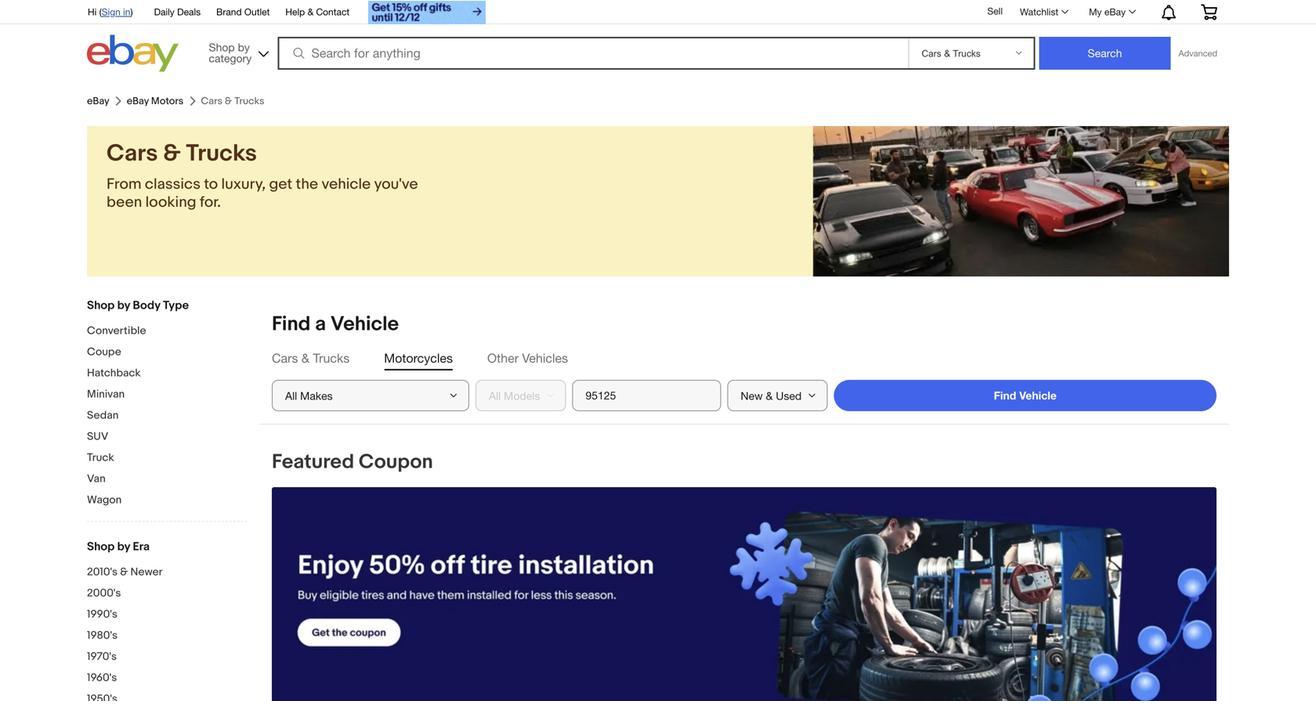 Task type: describe. For each thing, give the bounding box(es) containing it.
deals
[[177, 6, 201, 17]]

luxury,
[[221, 175, 266, 194]]

featured coupon
[[272, 450, 433, 475]]

1970's link
[[87, 651, 248, 665]]

help
[[286, 6, 305, 17]]

ebay for ebay
[[87, 95, 109, 107]]

shop for shop by category
[[209, 41, 235, 54]]

shop by body type
[[87, 299, 189, 313]]

suv
[[87, 430, 108, 444]]

classics
[[145, 175, 201, 194]]

watchlist
[[1021, 6, 1059, 17]]

(
[[99, 6, 102, 17]]

outlet
[[244, 6, 270, 17]]

ebay motors link
[[127, 95, 184, 107]]

brand outlet
[[216, 6, 270, 17]]

era
[[133, 540, 150, 554]]

shop by category
[[209, 41, 252, 65]]

sell
[[988, 6, 1003, 17]]

by for era
[[117, 540, 130, 554]]

my ebay link
[[1081, 2, 1144, 21]]

& for help & contact
[[308, 6, 314, 17]]

coupe link
[[87, 346, 248, 361]]

account navigation
[[79, 0, 1230, 26]]

other
[[488, 351, 519, 366]]

find for find a vehicle
[[272, 312, 311, 337]]

2010's
[[87, 566, 118, 579]]

motorcycles
[[384, 351, 453, 366]]

2010's & newer 2000's 1990's 1980's 1970's 1960's
[[87, 566, 163, 685]]

help & contact link
[[286, 4, 350, 21]]

daily
[[154, 6, 175, 17]]

sign in link
[[102, 6, 130, 17]]

in
[[123, 6, 130, 17]]

& for cars & trucks from classics to luxury, get the vehicle you've been looking for.
[[163, 140, 181, 168]]

1960's
[[87, 672, 117, 685]]

my
[[1090, 6, 1102, 17]]

ebay link
[[87, 95, 109, 107]]

type
[[163, 299, 189, 313]]

find vehicle
[[994, 389, 1057, 402]]

hatchback
[[87, 367, 141, 380]]

daily deals
[[154, 6, 201, 17]]

& for 2010's & newer 2000's 1990's 1980's 1970's 1960's
[[120, 566, 128, 579]]

2010's & newer link
[[87, 566, 248, 581]]

the
[[296, 175, 318, 194]]

other vehicles
[[488, 351, 568, 366]]

shop by category button
[[202, 35, 272, 69]]

1980's link
[[87, 629, 248, 644]]

enjoy 50% off tire installation image
[[272, 488, 1217, 702]]

motors
[[151, 95, 184, 107]]

body
[[133, 299, 160, 313]]

wagon link
[[87, 494, 248, 509]]

coupon
[[359, 450, 433, 475]]

convertible link
[[87, 324, 248, 339]]

daily deals link
[[154, 4, 201, 21]]

help & contact
[[286, 6, 350, 17]]

sedan
[[87, 409, 119, 422]]

vehicles
[[522, 351, 568, 366]]

Search for anything text field
[[280, 38, 906, 68]]

my ebay
[[1090, 6, 1126, 17]]

2000's link
[[87, 587, 248, 602]]



Task type: vqa. For each thing, say whether or not it's contained in the screenshot.
the brand inside the Up To 40% Off Brooks, Direct From The Brand
no



Task type: locate. For each thing, give the bounding box(es) containing it.
1 vertical spatial trucks
[[313, 351, 350, 366]]

None text field
[[272, 488, 1217, 702]]

hatchback link
[[87, 367, 248, 382]]

1 horizontal spatial ebay
[[127, 95, 149, 107]]

1 vertical spatial find
[[994, 389, 1017, 402]]

find
[[272, 312, 311, 337], [994, 389, 1017, 402]]

get an extra 15% off image
[[369, 1, 486, 24]]

for.
[[200, 193, 221, 212]]

1 vertical spatial vehicle
[[1020, 389, 1057, 402]]

ebay motors
[[127, 95, 184, 107]]

van link
[[87, 473, 248, 488]]

1 horizontal spatial find
[[994, 389, 1017, 402]]

)
[[130, 6, 133, 17]]

0 horizontal spatial trucks
[[186, 140, 257, 168]]

shop
[[209, 41, 235, 54], [87, 299, 115, 313], [87, 540, 115, 554]]

1980's
[[87, 629, 118, 643]]

1 vertical spatial by
[[117, 299, 130, 313]]

ebay inside 'link'
[[1105, 6, 1126, 17]]

from
[[107, 175, 142, 194]]

shop for shop by body type
[[87, 299, 115, 313]]

None submit
[[1040, 37, 1171, 70]]

trucks down find a vehicle
[[313, 351, 350, 366]]

shop by category banner
[[79, 0, 1230, 76]]

shop up convertible
[[87, 299, 115, 313]]

& inside help & contact link
[[308, 6, 314, 17]]

0 vertical spatial trucks
[[186, 140, 257, 168]]

van
[[87, 473, 106, 486]]

to
[[204, 175, 218, 194]]

1 horizontal spatial vehicle
[[1020, 389, 1057, 402]]

shop by era
[[87, 540, 150, 554]]

contact
[[316, 6, 350, 17]]

hi
[[88, 6, 97, 17]]

main content
[[259, 299, 1230, 702]]

cars down find a vehicle
[[272, 351, 298, 366]]

watchlist link
[[1012, 2, 1076, 21]]

advanced
[[1179, 48, 1218, 58]]

ebay right my
[[1105, 6, 1126, 17]]

coupe
[[87, 346, 121, 359]]

none submit inside shop by category banner
[[1040, 37, 1171, 70]]

shop up 2010's
[[87, 540, 115, 554]]

trucks for cars & trucks
[[313, 351, 350, 366]]

looking
[[146, 193, 196, 212]]

sign
[[102, 6, 121, 17]]

a
[[315, 312, 326, 337]]

cars for cars & trucks
[[272, 351, 298, 366]]

shop down brand
[[209, 41, 235, 54]]

cars
[[107, 140, 158, 168], [272, 351, 298, 366]]

ebay for ebay motors
[[127, 95, 149, 107]]

trucks for cars & trucks from classics to luxury, get the vehicle you've been looking for.
[[186, 140, 257, 168]]

cars & trucks from classics to luxury, get the vehicle you've been looking for.
[[107, 140, 418, 212]]

0 vertical spatial find
[[272, 312, 311, 337]]

by left body
[[117, 299, 130, 313]]

truck link
[[87, 451, 248, 466]]

0 vertical spatial vehicle
[[331, 312, 399, 337]]

& up classics
[[163, 140, 181, 168]]

featured
[[272, 450, 354, 475]]

by left era
[[117, 540, 130, 554]]

ZIP Code (Required) text field
[[573, 380, 721, 411]]

shop inside shop by category
[[209, 41, 235, 54]]

1990's
[[87, 608, 117, 622]]

cars up from
[[107, 140, 158, 168]]

& inside the 2010's & newer 2000's 1990's 1980's 1970's 1960's
[[120, 566, 128, 579]]

truck
[[87, 451, 114, 465]]

sell link
[[981, 6, 1010, 17]]

cars inside main content
[[272, 351, 298, 366]]

by for category
[[238, 41, 250, 54]]

0 vertical spatial by
[[238, 41, 250, 54]]

0 horizontal spatial cars
[[107, 140, 158, 168]]

get
[[269, 175, 293, 194]]

0 horizontal spatial vehicle
[[331, 312, 399, 337]]

hi ( sign in )
[[88, 6, 133, 17]]

find a vehicle
[[272, 312, 399, 337]]

1 horizontal spatial trucks
[[313, 351, 350, 366]]

advanced link
[[1171, 38, 1226, 69]]

trucks up to
[[186, 140, 257, 168]]

0 vertical spatial shop
[[209, 41, 235, 54]]

tab list containing cars & trucks
[[272, 350, 1217, 368]]

you've
[[374, 175, 418, 194]]

wagon
[[87, 494, 122, 507]]

tab list
[[272, 350, 1217, 368]]

ebay left ebay motors link
[[87, 95, 109, 107]]

suv link
[[87, 430, 248, 445]]

newer
[[131, 566, 163, 579]]

cars for cars & trucks from classics to luxury, get the vehicle you've been looking for.
[[107, 140, 158, 168]]

brand
[[216, 6, 242, 17]]

convertible
[[87, 324, 146, 338]]

find for find vehicle
[[994, 389, 1017, 402]]

2 vertical spatial by
[[117, 540, 130, 554]]

vehicle inside button
[[1020, 389, 1057, 402]]

0 vertical spatial cars
[[107, 140, 158, 168]]

& right help
[[308, 6, 314, 17]]

0 horizontal spatial ebay
[[87, 95, 109, 107]]

brand outlet link
[[216, 4, 270, 21]]

1 vertical spatial shop
[[87, 299, 115, 313]]

& down find a vehicle
[[302, 351, 310, 366]]

by for body
[[117, 299, 130, 313]]

convertible coupe hatchback minivan sedan suv truck van wagon
[[87, 324, 146, 507]]

& inside tab list
[[302, 351, 310, 366]]

1990's link
[[87, 608, 248, 623]]

sedan link
[[87, 409, 248, 424]]

1960's link
[[87, 672, 248, 687]]

0 horizontal spatial find
[[272, 312, 311, 337]]

2 vertical spatial shop
[[87, 540, 115, 554]]

minivan link
[[87, 388, 248, 403]]

& for cars & trucks
[[302, 351, 310, 366]]

shop for shop by era
[[87, 540, 115, 554]]

ebay
[[1105, 6, 1126, 17], [87, 95, 109, 107], [127, 95, 149, 107]]

& right 2010's
[[120, 566, 128, 579]]

2 horizontal spatial ebay
[[1105, 6, 1126, 17]]

trucks
[[186, 140, 257, 168], [313, 351, 350, 366]]

1970's
[[87, 651, 117, 664]]

your shopping cart image
[[1201, 4, 1219, 20]]

minivan
[[87, 388, 125, 401]]

by inside shop by category
[[238, 41, 250, 54]]

find vehicle button
[[834, 380, 1217, 411]]

cars & trucks
[[272, 351, 350, 366]]

1 horizontal spatial cars
[[272, 351, 298, 366]]

by down brand outlet link at the left of the page
[[238, 41, 250, 54]]

vehicle
[[331, 312, 399, 337], [1020, 389, 1057, 402]]

trucks inside cars & trucks from classics to luxury, get the vehicle you've been looking for.
[[186, 140, 257, 168]]

tab list inside main content
[[272, 350, 1217, 368]]

by
[[238, 41, 250, 54], [117, 299, 130, 313], [117, 540, 130, 554]]

& inside cars & trucks from classics to luxury, get the vehicle you've been looking for.
[[163, 140, 181, 168]]

find inside button
[[994, 389, 1017, 402]]

main content containing find a vehicle
[[259, 299, 1230, 702]]

2000's
[[87, 587, 121, 600]]

1 vertical spatial cars
[[272, 351, 298, 366]]

cars inside cars & trucks from classics to luxury, get the vehicle you've been looking for.
[[107, 140, 158, 168]]

been
[[107, 193, 142, 212]]

vehicle
[[322, 175, 371, 194]]

category
[[209, 52, 252, 65]]

ebay left motors
[[127, 95, 149, 107]]



